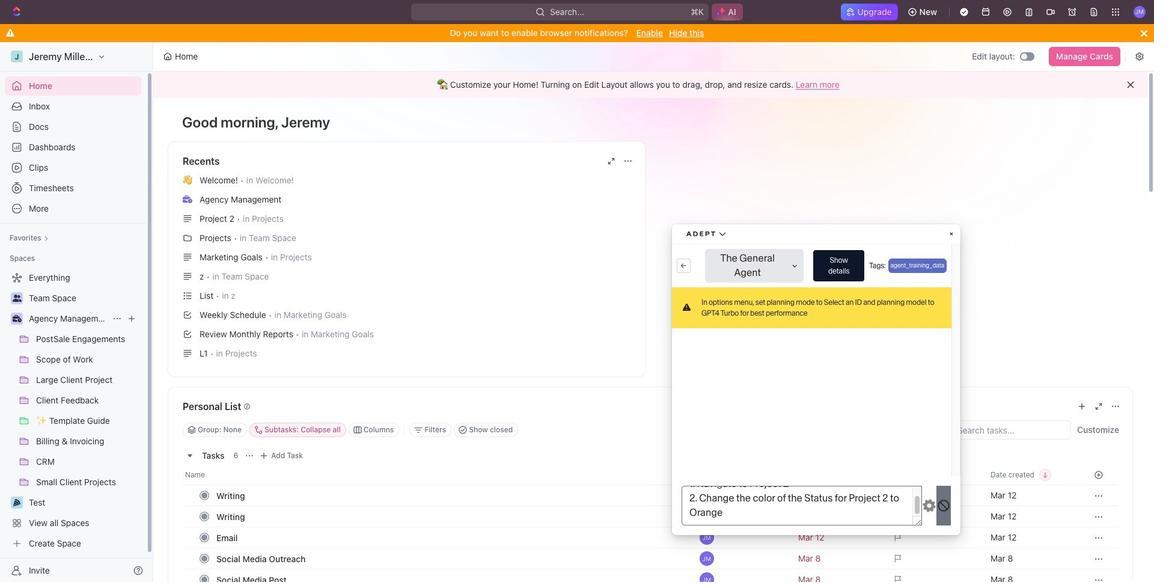 Task type: locate. For each thing, give the bounding box(es) containing it.
jeremy miller's workspace, , element
[[11, 51, 23, 63]]

Search tasks... text field
[[951, 421, 1071, 439]]

tree
[[5, 268, 141, 553]]

sidebar navigation
[[0, 42, 156, 582]]

alert
[[153, 72, 1148, 98]]

user group image
[[12, 295, 21, 302]]



Task type: vqa. For each thing, say whether or not it's contained in the screenshot.
1st the 7 mins
no



Task type: describe. For each thing, give the bounding box(es) containing it.
business time image
[[12, 315, 21, 322]]

set priority image
[[888, 485, 984, 506]]

business time image
[[183, 195, 192, 203]]

tree inside sidebar navigation
[[5, 268, 141, 553]]

pizza slice image
[[13, 499, 20, 506]]



